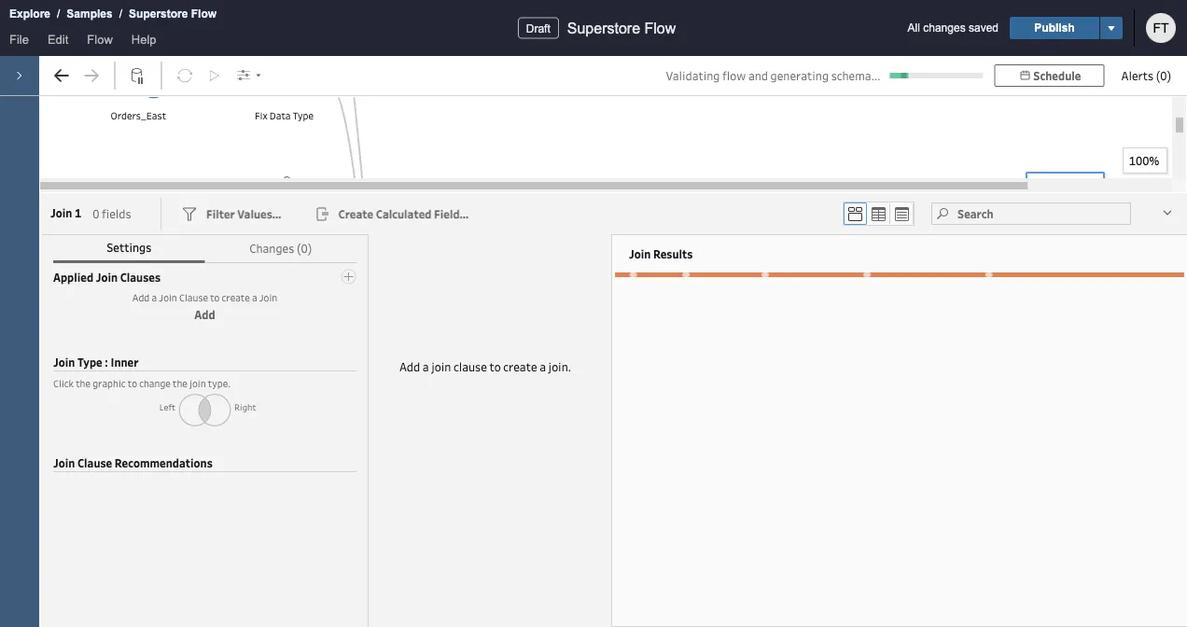 Task type: vqa. For each thing, say whether or not it's contained in the screenshot.
leftmost the
yes



Task type: describe. For each thing, give the bounding box(es) containing it.
add a join clause to create a join.
[[400, 359, 572, 374]]

superstore flow
[[568, 20, 676, 36]]

1
[[75, 205, 81, 220]]

1 / from the left
[[57, 7, 60, 20]]

a down clauses
[[152, 291, 157, 304]]

explore / samples / superstore flow
[[9, 7, 217, 20]]

file
[[9, 32, 29, 46]]

edit
[[48, 32, 69, 46]]

results
[[654, 246, 693, 261]]

join left results
[[629, 246, 651, 261]]

add a join clause to create a join
[[132, 291, 278, 304]]

all changes saved
[[908, 21, 999, 34]]

superstore flow link
[[128, 5, 218, 23]]

0 vertical spatial join
[[432, 359, 451, 374]]

0 fields
[[93, 206, 131, 221]]

:
[[105, 355, 108, 370]]

add for add a join clause to create a join.
[[400, 359, 420, 374]]

changes (0)
[[250, 241, 312, 256]]

explore link
[[8, 5, 51, 23]]

fields
[[102, 206, 131, 221]]

flow button
[[78, 28, 122, 56]]

join results
[[629, 246, 693, 261]]

publish
[[1035, 21, 1075, 34]]

schedule
[[1034, 68, 1082, 83]]

1 vertical spatial type
[[77, 355, 102, 370]]

1 vertical spatial clause
[[77, 456, 112, 471]]

applied join clauses
[[53, 270, 161, 285]]

clause
[[454, 359, 487, 374]]

orders_east
[[111, 109, 166, 122]]

graphic
[[93, 377, 126, 390]]

2 the from the left
[[173, 377, 188, 390]]

Search text field
[[932, 203, 1132, 225]]

a left join.
[[540, 359, 546, 374]]

flow
[[723, 68, 746, 83]]

join up the click
[[53, 355, 75, 370]]

samples link
[[66, 5, 114, 23]]

edit button
[[38, 28, 78, 56]]

join down clauses
[[159, 291, 177, 304]]

a left clause
[[423, 359, 429, 374]]

explore
[[9, 7, 50, 20]]

join right applied
[[96, 270, 118, 285]]

change
[[139, 377, 171, 390]]

0 horizontal spatial join
[[190, 377, 206, 390]]

saved
[[969, 21, 999, 34]]

create for join
[[222, 291, 250, 304]]

and
[[749, 68, 769, 83]]

type.
[[208, 377, 231, 390]]

0 vertical spatial clause
[[179, 291, 208, 304]]

(0) for alerts (0)
[[1157, 68, 1172, 83]]

add for add a join clause to create a join
[[132, 291, 150, 304]]



Task type: locate. For each thing, give the bounding box(es) containing it.
join left 1 at left
[[50, 205, 72, 220]]

add down clauses
[[132, 291, 150, 304]]

add left clause
[[400, 359, 420, 374]]

to for clause
[[490, 359, 501, 374]]

click the graphic to change the join type.
[[53, 377, 231, 390]]

0 horizontal spatial flow
[[87, 32, 113, 46]]

all
[[908, 21, 921, 34]]

data
[[270, 109, 291, 122]]

1 horizontal spatial superstore
[[568, 20, 641, 36]]

1 horizontal spatial clause
[[179, 291, 208, 304]]

(0)
[[1157, 68, 1172, 83], [297, 241, 312, 256]]

1 the from the left
[[76, 377, 91, 390]]

None radio
[[844, 203, 868, 225], [891, 203, 914, 225], [844, 203, 868, 225], [891, 203, 914, 225]]

to up type. on the left bottom of the page
[[210, 291, 220, 304]]

0 vertical spatial type
[[293, 109, 314, 122]]

(0) right changes at top
[[297, 241, 312, 256]]

fix data type
[[255, 109, 314, 122]]

None radio
[[868, 203, 891, 225]]

join down the click
[[53, 456, 75, 471]]

1 vertical spatial (0)
[[297, 241, 312, 256]]

2 vertical spatial to
[[128, 377, 137, 390]]

join left clause
[[432, 359, 451, 374]]

0
[[93, 206, 99, 221]]

(0) for changes (0)
[[297, 241, 312, 256]]

1 vertical spatial join
[[190, 377, 206, 390]]

1 horizontal spatial join
[[432, 359, 451, 374]]

to down inner
[[128, 377, 137, 390]]

1 horizontal spatial type
[[293, 109, 314, 122]]

join 1
[[50, 205, 81, 220]]

alerts
[[1122, 68, 1154, 83]]

2 horizontal spatial flow
[[645, 20, 676, 36]]

join.
[[549, 359, 572, 374]]

publish button
[[1010, 17, 1100, 39]]

/
[[57, 7, 60, 20], [119, 7, 122, 20]]

schema…
[[832, 68, 881, 83]]

1 horizontal spatial add
[[400, 359, 420, 374]]

file button
[[0, 28, 38, 56]]

1 horizontal spatial flow
[[191, 7, 217, 20]]

a down changes at top
[[252, 291, 257, 304]]

superstore
[[129, 7, 188, 20], [568, 20, 641, 36]]

settings
[[107, 240, 152, 255]]

samples
[[67, 7, 113, 20]]

create for join.
[[504, 359, 537, 374]]

help
[[131, 32, 156, 46]]

0 horizontal spatial type
[[77, 355, 102, 370]]

2 / from the left
[[119, 7, 122, 20]]

clause up type. on the left bottom of the page
[[179, 291, 208, 304]]

0 horizontal spatial to
[[128, 377, 137, 390]]

to right clause
[[490, 359, 501, 374]]

the
[[76, 377, 91, 390], [173, 377, 188, 390]]

click
[[53, 377, 74, 390]]

join
[[50, 205, 72, 220], [629, 246, 651, 261], [96, 270, 118, 285], [159, 291, 177, 304], [259, 291, 278, 304], [53, 355, 75, 370], [53, 456, 75, 471]]

ft button
[[1147, 13, 1177, 43]]

clauses
[[120, 270, 161, 285]]

a
[[152, 291, 157, 304], [252, 291, 257, 304], [423, 359, 429, 374], [540, 359, 546, 374]]

0 horizontal spatial superstore
[[129, 7, 188, 20]]

1 horizontal spatial (0)
[[1157, 68, 1172, 83]]

validating
[[666, 68, 720, 83]]

recommendations
[[115, 456, 213, 471]]

flow
[[191, 7, 217, 20], [645, 20, 676, 36], [87, 32, 113, 46]]

0 horizontal spatial (0)
[[297, 241, 312, 256]]

type left :
[[77, 355, 102, 370]]

create left join.
[[504, 359, 537, 374]]

1 horizontal spatial /
[[119, 7, 122, 20]]

validating flow and generating schema…
[[666, 68, 881, 83]]

flow inside popup button
[[87, 32, 113, 46]]

0 horizontal spatial add
[[132, 291, 150, 304]]

option group
[[843, 202, 915, 226]]

join left type. on the left bottom of the page
[[190, 377, 206, 390]]

inner
[[111, 355, 139, 370]]

type
[[293, 109, 314, 122], [77, 355, 102, 370]]

0 horizontal spatial /
[[57, 7, 60, 20]]

add
[[132, 291, 150, 304], [400, 359, 420, 374]]

superstore up help
[[129, 7, 188, 20]]

to for clause
[[210, 291, 220, 304]]

1 horizontal spatial the
[[173, 377, 188, 390]]

clause
[[179, 291, 208, 304], [77, 456, 112, 471]]

help button
[[122, 28, 166, 56]]

/ up edit
[[57, 7, 60, 20]]

(0) right alerts
[[1157, 68, 1172, 83]]

0 vertical spatial (0)
[[1157, 68, 1172, 83]]

2 horizontal spatial to
[[490, 359, 501, 374]]

changes
[[250, 241, 294, 256]]

superstore right draft
[[568, 20, 641, 36]]

join type : inner
[[53, 355, 139, 370]]

/ right 'samples'
[[119, 7, 122, 20]]

1 vertical spatial to
[[490, 359, 501, 374]]

the right the click
[[76, 377, 91, 390]]

ft
[[1154, 21, 1170, 35]]

1 vertical spatial create
[[504, 359, 537, 374]]

draft
[[526, 22, 551, 35]]

type right data
[[293, 109, 314, 122]]

join down changes at top
[[259, 291, 278, 304]]

0 vertical spatial to
[[210, 291, 220, 304]]

create
[[222, 291, 250, 304], [504, 359, 537, 374]]

1 horizontal spatial to
[[210, 291, 220, 304]]

0 horizontal spatial the
[[76, 377, 91, 390]]

0 vertical spatial create
[[222, 291, 250, 304]]

0 vertical spatial add
[[132, 291, 150, 304]]

alerts (0)
[[1122, 68, 1172, 83]]

fix
[[255, 109, 268, 122]]

create down changes at top
[[222, 291, 250, 304]]

applied
[[53, 270, 93, 285]]

to
[[210, 291, 220, 304], [490, 359, 501, 374], [128, 377, 137, 390]]

join clause recommendations
[[53, 456, 213, 471]]

0 horizontal spatial create
[[222, 291, 250, 304]]

1 horizontal spatial create
[[504, 359, 537, 374]]

generating
[[771, 68, 829, 83]]

0 horizontal spatial clause
[[77, 456, 112, 471]]

clause left recommendations
[[77, 456, 112, 471]]

the right change
[[173, 377, 188, 390]]

join
[[432, 359, 451, 374], [190, 377, 206, 390]]

changes
[[924, 21, 966, 34]]

schedule button
[[995, 64, 1105, 87]]

1 vertical spatial add
[[400, 359, 420, 374]]



